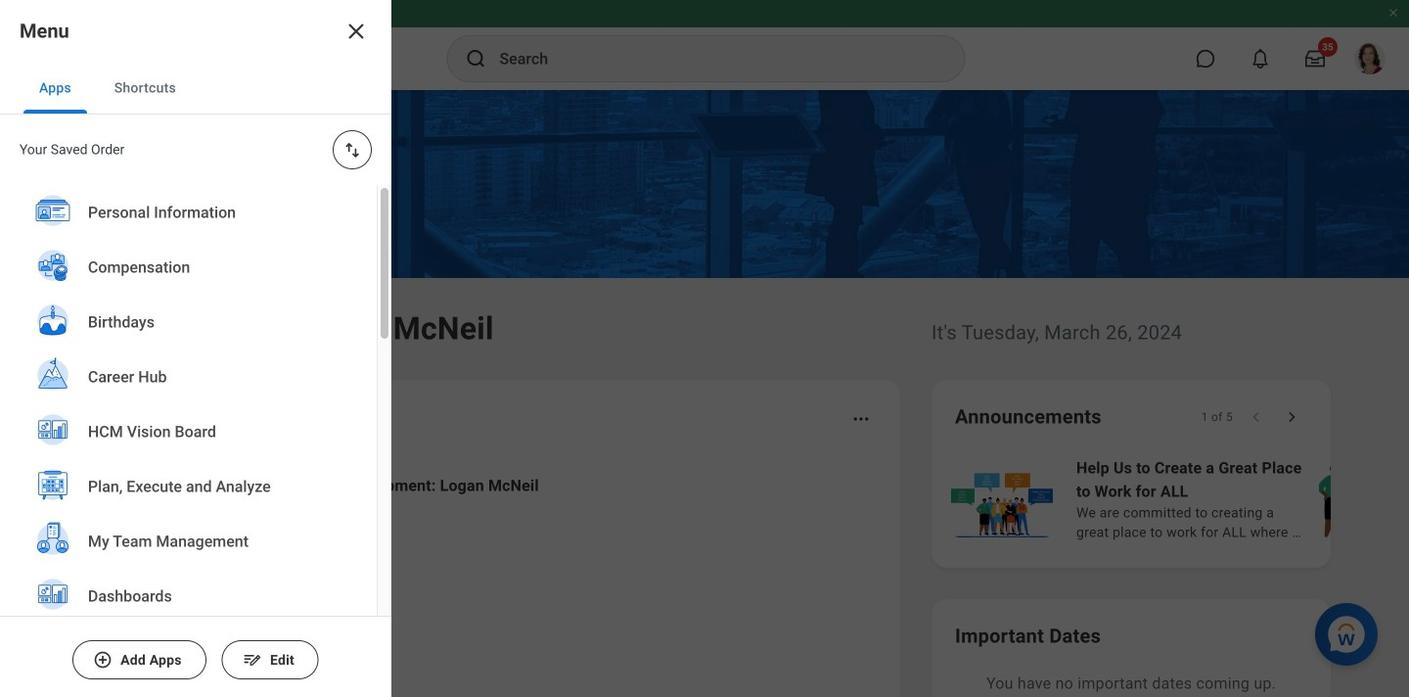Task type: locate. For each thing, give the bounding box(es) containing it.
chevron left small image
[[1247, 407, 1267, 427]]

book open image
[[130, 671, 160, 697]]

close environment banner image
[[1388, 7, 1400, 19]]

inbox image
[[130, 590, 160, 620]]

chevron right small image
[[1283, 407, 1302, 427]]

status
[[1202, 409, 1234, 425]]

notifications large image
[[1251, 49, 1271, 69]]

plus circle image
[[93, 650, 113, 670]]

main content
[[0, 90, 1410, 697]]

list
[[0, 185, 377, 697], [948, 454, 1410, 544], [102, 458, 877, 697]]

text edit image
[[243, 650, 262, 670]]

tab list
[[0, 63, 392, 115]]

list inside global navigation dialog
[[0, 185, 377, 697]]

search image
[[465, 47, 488, 70]]

banner
[[0, 0, 1410, 90]]



Task type: vqa. For each thing, say whether or not it's contained in the screenshot.
Global Navigation dialog
yes



Task type: describe. For each thing, give the bounding box(es) containing it.
profile logan mcneil element
[[1343, 37, 1398, 80]]

sort image
[[343, 140, 362, 160]]

inbox large image
[[1306, 49, 1326, 69]]

global navigation dialog
[[0, 0, 392, 697]]

x image
[[345, 20, 368, 43]]



